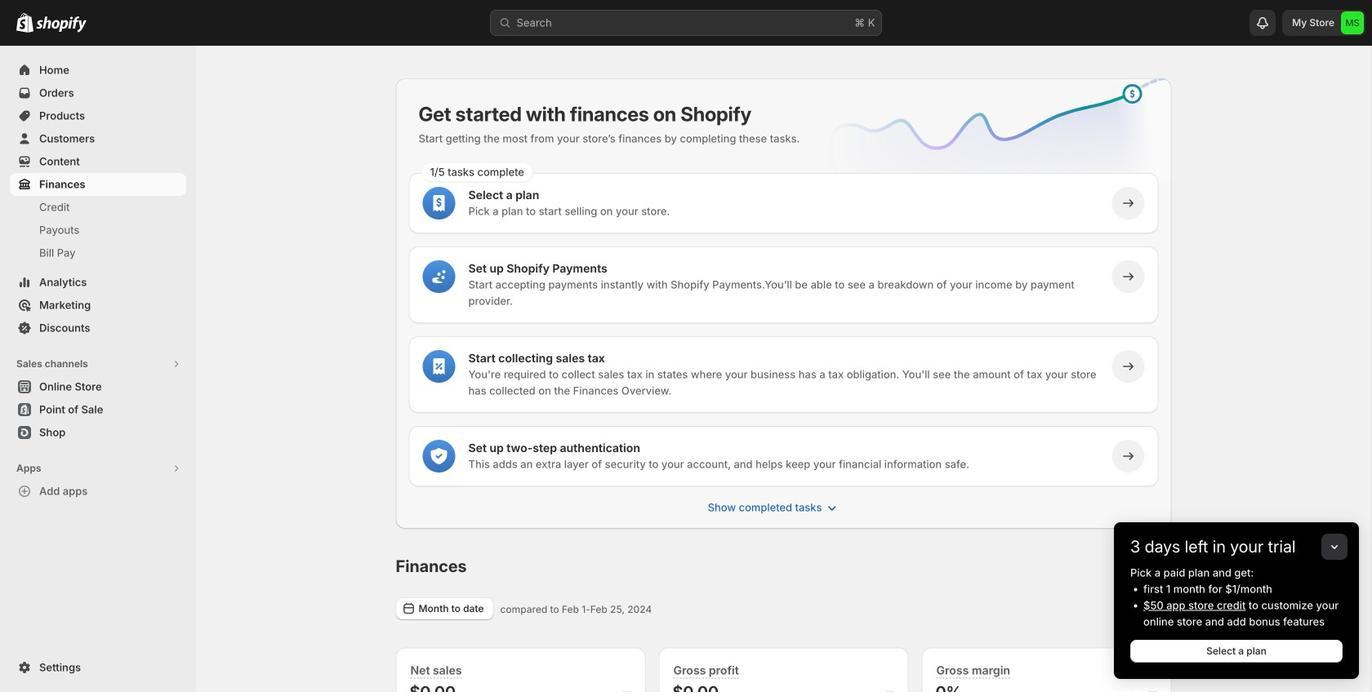 Task type: locate. For each thing, give the bounding box(es) containing it.
shopify image
[[36, 16, 87, 32]]

set up shopify payments image
[[431, 269, 447, 285]]



Task type: vqa. For each thing, say whether or not it's contained in the screenshot.
Start collecting sales tax IMAGE
yes



Task type: describe. For each thing, give the bounding box(es) containing it.
start collecting sales tax image
[[431, 359, 447, 375]]

line chart image
[[801, 75, 1175, 209]]

set up two-step authentication image
[[431, 448, 447, 465]]

select a plan image
[[431, 195, 447, 212]]

shopify image
[[16, 13, 33, 32]]

my store image
[[1341, 11, 1364, 34]]



